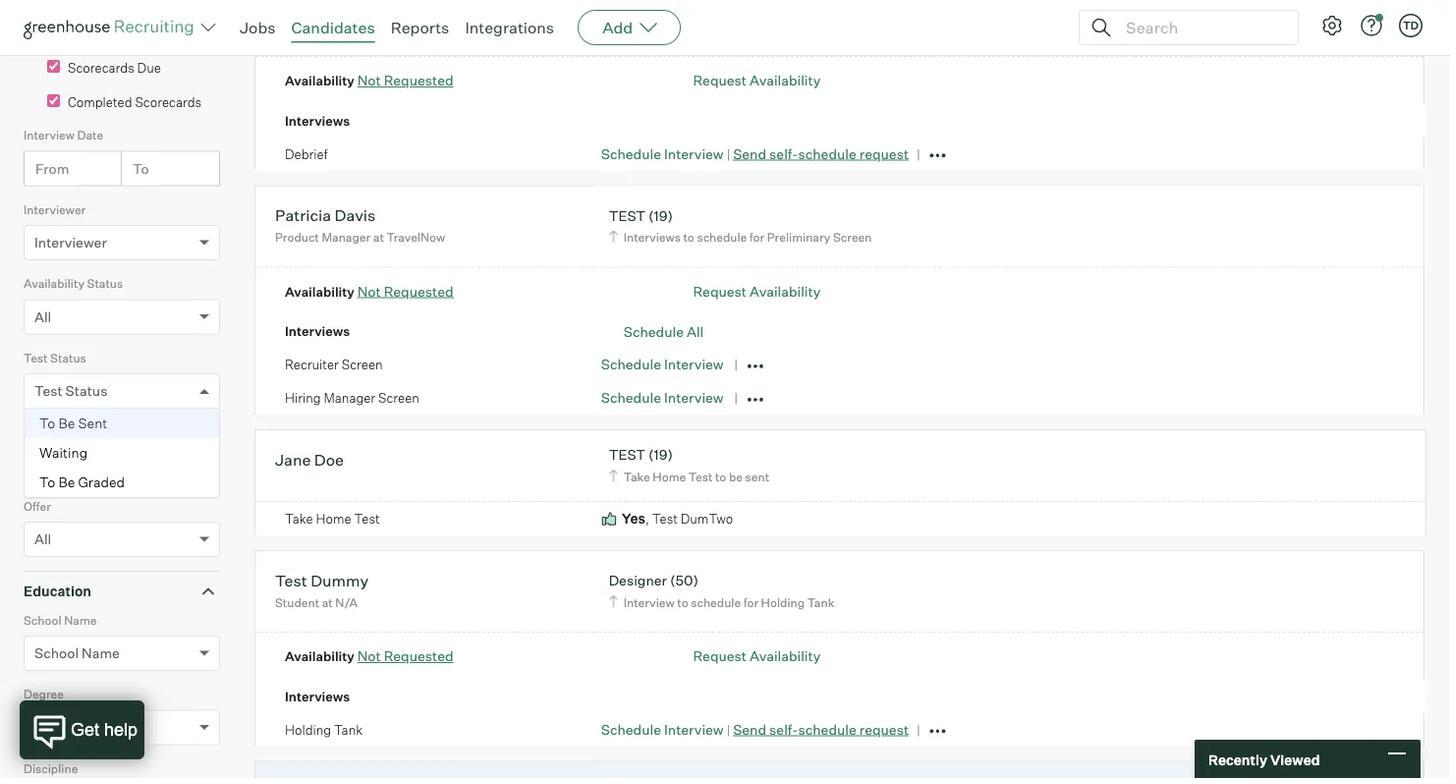 Task type: describe. For each thing, give the bounding box(es) containing it.
to for to be sent
[[39, 415, 55, 432]]

jane
[[275, 450, 311, 469]]

recently viewed
[[1208, 751, 1320, 768]]

recruiter screen
[[285, 357, 383, 372]]

reports link
[[391, 18, 449, 37]]

score
[[50, 425, 82, 439]]

patricia davis link
[[275, 206, 376, 228]]

test (19) interviews to schedule for preliminary screen
[[609, 207, 872, 245]]

td
[[1403, 19, 1419, 32]]

scorecards due
[[68, 60, 161, 76]]

virtuetech
[[361, 19, 422, 34]]

tank inside designer (50) interview to schedule for holding tank
[[807, 595, 834, 610]]

not requested button for dummy
[[357, 648, 454, 665]]

candidates link
[[291, 18, 375, 37]]

,
[[646, 511, 649, 527]]

0 horizontal spatial take
[[285, 511, 313, 527]]

hiring
[[285, 390, 321, 406]]

school name element
[[24, 611, 220, 685]]

test inside yes , test dumtwo
[[652, 511, 678, 527]]

completed scorecards
[[68, 95, 202, 110]]

1 requested from the top
[[384, 72, 454, 89]]

all for availability status
[[34, 308, 51, 325]]

Scorecards Due checkbox
[[47, 60, 60, 73]]

date
[[77, 128, 103, 143]]

1 vertical spatial school
[[34, 645, 79, 662]]

availability down interview to schedule for holding tank link
[[750, 648, 821, 665]]

schedule interview | send self-schedule request for debrief
[[601, 145, 909, 162]]

0 vertical spatial interviewer
[[24, 202, 86, 217]]

interviewer element
[[24, 200, 220, 274]]

all for offer
[[34, 531, 51, 548]]

schedule interview for recruiter screen
[[601, 356, 724, 373]]

0 vertical spatial school
[[24, 613, 62, 628]]

patricia davis product manager at travelnow
[[275, 206, 445, 245]]

0 horizontal spatial tank
[[334, 722, 363, 737]]

1 vertical spatial interviewer
[[34, 234, 107, 251]]

travelnow
[[387, 230, 445, 245]]

schedule interview | send self-schedule request for holding tank
[[601, 721, 909, 738]]

yes
[[622, 510, 646, 527]]

configure image
[[1320, 14, 1344, 37]]

1 vertical spatial debrief
[[285, 146, 328, 162]]

(50)
[[670, 572, 698, 589]]

availability status element
[[24, 274, 220, 348]]

schedule interview for hiring manager screen
[[601, 389, 724, 406]]

send for holding tank
[[733, 721, 766, 738]]

due
[[137, 60, 161, 76]]

0 vertical spatial test status
[[24, 350, 86, 365]]

sent
[[78, 415, 107, 432]]

product
[[275, 230, 319, 245]]

Scheduled checkbox
[[47, 26, 60, 39]]

test dummy link
[[275, 571, 369, 593]]

interview to schedule for debrief link
[[606, 17, 806, 36]]

schedule interview link for debrief
[[601, 145, 724, 162]]

recruiter
[[285, 357, 339, 372]]

reports
[[391, 18, 449, 37]]

1 request availability button from the top
[[693, 72, 821, 89]]

request availability for davis
[[693, 283, 821, 300]]

interview to schedule for holding tank link
[[606, 593, 839, 612]]

take home test
[[285, 511, 380, 527]]

2 vertical spatial screen
[[378, 390, 419, 406]]

be for graded
[[58, 474, 75, 491]]

at inside patricia davis product manager at travelnow
[[373, 230, 384, 245]]

Completed Scorecards checkbox
[[47, 95, 60, 107]]

request for debrief
[[859, 145, 909, 162]]

availability down student
[[285, 649, 354, 664]]

candidates
[[291, 18, 375, 37]]

integrations
[[465, 18, 554, 37]]

0 vertical spatial school name
[[24, 613, 97, 628]]

ux designer at virtuetech
[[275, 19, 422, 34]]

ux
[[275, 19, 292, 34]]

screen inside test (19) interviews to schedule for preliminary screen
[[833, 230, 872, 245]]

waiting
[[39, 444, 88, 461]]

availability not requested for test dummy
[[285, 648, 454, 665]]

test inside test dummy student at n/a
[[275, 571, 307, 590]]

add button
[[578, 10, 681, 45]]

status for the test status element
[[50, 350, 86, 365]]

request for patricia davis
[[693, 283, 747, 300]]

0 horizontal spatial holding
[[285, 722, 331, 737]]

waiting option
[[25, 438, 219, 468]]

dummy
[[311, 571, 369, 590]]

interview inside designer (50) interview to schedule for holding tank
[[624, 595, 675, 610]]

request availability button for dummy
[[693, 648, 821, 665]]

| for debrief
[[726, 146, 730, 162]]

td button
[[1399, 14, 1423, 37]]

request for holding tank
[[859, 721, 909, 738]]

schedule all
[[624, 323, 704, 340]]

n/a
[[335, 595, 358, 610]]

td button
[[1395, 10, 1427, 41]]

to be sent
[[39, 415, 107, 432]]

at inside test dummy student at n/a
[[322, 595, 333, 610]]

to be graded
[[39, 474, 125, 491]]

1 horizontal spatial at
[[347, 19, 358, 34]]

1 vertical spatial home
[[316, 511, 351, 527]]

interviews to schedule for preliminary screen link
[[606, 228, 877, 247]]

Score number field
[[127, 448, 220, 483]]

for for davis
[[750, 230, 765, 245]]

completed
[[68, 95, 132, 110]]

dumtwo
[[681, 511, 733, 527]]

take home test to be sent link
[[606, 467, 774, 486]]

1 horizontal spatial scorecards
[[135, 95, 202, 110]]

from
[[35, 160, 69, 177]]

request for test dummy
[[693, 648, 747, 665]]

jobs
[[240, 18, 276, 37]]

requested for test dummy
[[384, 648, 454, 665]]

patricia
[[275, 206, 331, 225]]

scheduled
[[68, 26, 130, 41]]

interview date
[[24, 128, 103, 143]]

availability status
[[24, 276, 123, 291]]

to for to be graded
[[39, 474, 55, 491]]

recently
[[1208, 751, 1267, 768]]

send self-schedule request link for holding tank
[[733, 721, 909, 738]]

hiring manager screen
[[285, 390, 419, 406]]

1 vertical spatial test status
[[34, 382, 107, 400]]

test score
[[24, 425, 82, 439]]

status for 'availability status' element in the top of the page
[[87, 276, 123, 291]]

offer element
[[24, 497, 220, 571]]

to inside designer (50) interview to schedule for holding tank
[[677, 595, 688, 610]]

0 vertical spatial degree
[[24, 687, 64, 702]]

to right add on the left
[[677, 19, 688, 34]]

not for dummy
[[357, 648, 381, 665]]

test for test (19) interviews to schedule for preliminary screen
[[609, 207, 646, 224]]



Task type: locate. For each thing, give the bounding box(es) containing it.
1 vertical spatial self-
[[769, 721, 798, 738]]

1 test from the top
[[609, 207, 646, 224]]

integrations link
[[465, 18, 554, 37]]

2 be from the top
[[58, 474, 75, 491]]

0 vertical spatial tank
[[807, 595, 834, 610]]

add
[[602, 18, 633, 37]]

home inside test (19) take home test to be sent
[[653, 469, 686, 484]]

be
[[729, 469, 743, 484]]

2 vertical spatial request availability button
[[693, 648, 821, 665]]

interviewer down from
[[24, 202, 86, 217]]

to left be
[[715, 469, 726, 484]]

1 vertical spatial send
[[733, 721, 766, 738]]

status inside 'availability status' element
[[87, 276, 123, 291]]

(19) inside test (19) interviews to schedule for preliminary screen
[[649, 207, 673, 224]]

1 horizontal spatial tank
[[807, 595, 834, 610]]

interviews up schedule all at the left top
[[624, 230, 681, 245]]

all inside 'availability status' element
[[34, 308, 51, 325]]

1 horizontal spatial home
[[653, 469, 686, 484]]

sent
[[745, 469, 769, 484]]

greenhouse recruiting image
[[24, 16, 200, 39]]

schedule interview link for holding tank
[[601, 721, 724, 738]]

interview to schedule for debrief
[[624, 19, 801, 34]]

2 request availability button from the top
[[693, 283, 821, 300]]

for inside test (19) interviews to schedule for preliminary screen
[[750, 230, 765, 245]]

2 availability not requested from the top
[[285, 283, 454, 300]]

operator
[[34, 457, 92, 474]]

request down interview to schedule for debrief
[[693, 72, 747, 89]]

not requested button down the travelnow
[[357, 283, 454, 300]]

request availability
[[693, 72, 821, 89], [693, 283, 821, 300], [693, 648, 821, 665]]

viewed
[[1270, 751, 1320, 768]]

availability
[[750, 72, 821, 89], [285, 73, 354, 89], [24, 276, 84, 291], [750, 283, 821, 300], [285, 284, 354, 299], [750, 648, 821, 665], [285, 649, 354, 664]]

1 schedule interview link from the top
[[601, 145, 724, 162]]

designer (50) interview to schedule for holding tank
[[609, 572, 834, 610]]

3 not from the top
[[357, 648, 381, 665]]

1 availability not requested from the top
[[285, 72, 454, 89]]

davis
[[335, 206, 376, 225]]

availability not requested
[[285, 72, 454, 89], [285, 283, 454, 300], [285, 648, 454, 665]]

home up yes , test dumtwo
[[653, 469, 686, 484]]

0 vertical spatial scorecards
[[68, 60, 134, 76]]

3 request availability button from the top
[[693, 648, 821, 665]]

interviewer up the availability status
[[34, 234, 107, 251]]

take
[[624, 469, 650, 484], [285, 511, 313, 527]]

list box inside the test status element
[[25, 409, 219, 497]]

school name
[[24, 613, 97, 628], [34, 645, 120, 662]]

for inside interview to schedule for debrief link
[[743, 19, 758, 34]]

2 schedule interview from the top
[[601, 389, 724, 406]]

2 vertical spatial availability not requested
[[285, 648, 454, 665]]

interviews down candidates
[[285, 113, 350, 128]]

at down davis
[[373, 230, 384, 245]]

list box
[[25, 409, 219, 497]]

requested for patricia davis
[[384, 283, 454, 300]]

1 self- from the top
[[769, 145, 798, 162]]

test status
[[24, 350, 86, 365], [34, 382, 107, 400]]

2 request availability from the top
[[693, 283, 821, 300]]

test
[[24, 350, 48, 365], [34, 382, 62, 400], [24, 425, 48, 439], [689, 469, 713, 484], [354, 511, 380, 527], [652, 511, 678, 527], [275, 571, 307, 590]]

send for debrief
[[733, 145, 766, 162]]

not down ux designer at virtuetech
[[357, 72, 381, 89]]

schedule interview link for recruiter screen
[[601, 356, 724, 373]]

interviews up recruiter
[[285, 323, 350, 339]]

request availability down interview to schedule for holding tank link
[[693, 648, 821, 665]]

0 vertical spatial send
[[733, 145, 766, 162]]

at left n/a on the left bottom
[[322, 595, 333, 610]]

1 vertical spatial request
[[693, 283, 747, 300]]

availability not requested down patricia davis product manager at travelnow
[[285, 283, 454, 300]]

1 vertical spatial requested
[[384, 283, 454, 300]]

not requested button down n/a on the left bottom
[[357, 648, 454, 665]]

1 | from the top
[[726, 146, 730, 162]]

0 vertical spatial for
[[743, 19, 758, 34]]

doe
[[314, 450, 344, 469]]

test inside test (19) take home test to be sent
[[689, 469, 713, 484]]

1 vertical spatial tank
[[334, 722, 363, 737]]

1 not requested button from the top
[[357, 72, 454, 89]]

None field
[[25, 375, 44, 408]]

screen right preliminary
[[833, 230, 872, 245]]

2 vertical spatial status
[[65, 382, 107, 400]]

home
[[653, 469, 686, 484], [316, 511, 351, 527]]

availability down product
[[285, 284, 354, 299]]

1 vertical spatial schedule interview
[[601, 389, 724, 406]]

1 vertical spatial holding
[[285, 722, 331, 737]]

0 vertical spatial self-
[[769, 145, 798, 162]]

1 vertical spatial to
[[39, 415, 55, 432]]

1 vertical spatial school name
[[34, 645, 120, 662]]

0 horizontal spatial scorecards
[[68, 60, 134, 76]]

1 vertical spatial not
[[357, 283, 381, 300]]

0 vertical spatial availability not requested
[[285, 72, 454, 89]]

1 vertical spatial not requested button
[[357, 283, 454, 300]]

(19) for test (19) take home test to be sent
[[649, 446, 673, 463]]

1 vertical spatial (19)
[[649, 446, 673, 463]]

request down interview to schedule for holding tank link
[[693, 648, 747, 665]]

home down doe
[[316, 511, 351, 527]]

not for davis
[[357, 283, 381, 300]]

1 vertical spatial send self-schedule request link
[[733, 721, 909, 738]]

0 vertical spatial not
[[357, 72, 381, 89]]

0 vertical spatial take
[[624, 469, 650, 484]]

screen down recruiter screen
[[378, 390, 419, 406]]

jane doe link
[[275, 450, 344, 472]]

designer left (50)
[[609, 572, 667, 589]]

0 vertical spatial |
[[726, 146, 730, 162]]

0 vertical spatial at
[[347, 19, 358, 34]]

interviewer
[[24, 202, 86, 217], [34, 234, 107, 251]]

holding inside designer (50) interview to schedule for holding tank
[[761, 595, 805, 610]]

for inside designer (50) interview to schedule for holding tank
[[743, 595, 758, 610]]

be
[[58, 415, 75, 432], [58, 474, 75, 491]]

2 not requested button from the top
[[357, 283, 454, 300]]

2 requested from the top
[[384, 283, 454, 300]]

2 test from the top
[[609, 446, 646, 463]]

test dummy student at n/a
[[275, 571, 369, 610]]

be for sent
[[58, 415, 75, 432]]

name up degree element
[[82, 645, 120, 662]]

test (19) take home test to be sent
[[609, 446, 769, 484]]

0 vertical spatial screen
[[833, 230, 872, 245]]

1 request from the top
[[859, 145, 909, 162]]

(19) up take home test to be sent link
[[649, 446, 673, 463]]

schedule interview | send self-schedule request
[[601, 145, 909, 162], [601, 721, 909, 738]]

offer
[[24, 499, 51, 514]]

interviews up holding tank
[[285, 688, 350, 704]]

schedule all link
[[624, 323, 704, 340]]

manager down davis
[[322, 230, 371, 245]]

not requested button for davis
[[357, 283, 454, 300]]

degree
[[24, 687, 64, 702], [34, 719, 81, 736]]

3 not requested button from the top
[[357, 648, 454, 665]]

status up sent
[[65, 382, 107, 400]]

2 | from the top
[[726, 722, 730, 738]]

3 schedule interview link from the top
[[601, 389, 724, 406]]

schedule interview
[[601, 356, 724, 373], [601, 389, 724, 406]]

to inside test (19) take home test to be sent
[[715, 469, 726, 484]]

(19) inside test (19) take home test to be sent
[[649, 446, 673, 463]]

2 schedule interview link from the top
[[601, 356, 724, 373]]

| for holding tank
[[726, 722, 730, 738]]

interviews
[[285, 113, 350, 128], [624, 230, 681, 245], [285, 323, 350, 339], [285, 688, 350, 704]]

school
[[24, 613, 62, 628], [34, 645, 79, 662]]

0 vertical spatial requested
[[384, 72, 454, 89]]

availability down preliminary
[[750, 283, 821, 300]]

1 vertical spatial screen
[[342, 357, 383, 372]]

1 vertical spatial take
[[285, 511, 313, 527]]

availability not requested down n/a on the left bottom
[[285, 648, 454, 665]]

1 horizontal spatial holding
[[761, 595, 805, 610]]

1 vertical spatial test
[[609, 446, 646, 463]]

status up to be sent
[[50, 350, 86, 365]]

0 vertical spatial not requested button
[[357, 72, 454, 89]]

designer right ux
[[295, 19, 345, 34]]

0 vertical spatial home
[[653, 469, 686, 484]]

1 send from the top
[[733, 145, 766, 162]]

(19)
[[649, 207, 673, 224], [649, 446, 673, 463]]

3 request from the top
[[693, 648, 747, 665]]

1 horizontal spatial designer
[[609, 572, 667, 589]]

2 (19) from the top
[[649, 446, 673, 463]]

availability down candidates
[[285, 73, 354, 89]]

degree element
[[24, 685, 220, 759]]

name down education
[[64, 613, 97, 628]]

2 request from the top
[[693, 283, 747, 300]]

2 vertical spatial request availability
[[693, 648, 821, 665]]

2 vertical spatial request
[[693, 648, 747, 665]]

availability not requested down ux designer at virtuetech
[[285, 72, 454, 89]]

3 request availability from the top
[[693, 648, 821, 665]]

0 vertical spatial send self-schedule request link
[[733, 145, 909, 162]]

1 vertical spatial manager
[[324, 390, 375, 406]]

0 vertical spatial holding
[[761, 595, 805, 610]]

0 vertical spatial name
[[64, 613, 97, 628]]

at
[[347, 19, 358, 34], [373, 230, 384, 245], [322, 595, 333, 610]]

screen
[[833, 230, 872, 245], [342, 357, 383, 372], [378, 390, 419, 406]]

request availability button for davis
[[693, 283, 821, 300]]

0 vertical spatial debrief
[[761, 19, 801, 34]]

1 vertical spatial |
[[726, 722, 730, 738]]

request down interviews to schedule for preliminary screen link
[[693, 283, 747, 300]]

to down (50)
[[677, 595, 688, 610]]

1 vertical spatial request availability button
[[693, 283, 821, 300]]

schedule inside test (19) interviews to schedule for preliminary screen
[[697, 230, 747, 245]]

jane doe
[[275, 450, 344, 469]]

schedule
[[601, 145, 661, 162], [624, 323, 684, 340], [601, 356, 661, 373], [601, 389, 661, 406], [601, 721, 661, 738]]

tank
[[807, 595, 834, 610], [334, 722, 363, 737]]

self- for holding tank
[[769, 721, 798, 738]]

0 vertical spatial (19)
[[649, 207, 673, 224]]

request availability down interviews to schedule for preliminary screen link
[[693, 283, 821, 300]]

request availability button down interview to schedule for holding tank link
[[693, 648, 821, 665]]

2 send from the top
[[733, 721, 766, 738]]

student
[[275, 595, 319, 610]]

not down patricia davis product manager at travelnow
[[357, 283, 381, 300]]

0 horizontal spatial home
[[316, 511, 351, 527]]

1 vertical spatial scorecards
[[135, 95, 202, 110]]

1 schedule interview from the top
[[601, 356, 724, 373]]

2 vertical spatial requested
[[384, 648, 454, 665]]

1 vertical spatial designer
[[609, 572, 667, 589]]

education
[[24, 583, 91, 600]]

|
[[726, 146, 730, 162], [726, 722, 730, 738]]

request availability for dummy
[[693, 648, 821, 665]]

1 horizontal spatial debrief
[[761, 19, 801, 34]]

all inside offer element
[[34, 531, 51, 548]]

2 vertical spatial not
[[357, 648, 381, 665]]

availability down interviewer 'element' at the left top
[[24, 276, 84, 291]]

2 send self-schedule request link from the top
[[733, 721, 909, 738]]

discipline
[[24, 761, 78, 776]]

to down completed scorecards
[[133, 160, 149, 177]]

1 vertical spatial degree
[[34, 719, 81, 736]]

name
[[64, 613, 97, 628], [82, 645, 120, 662]]

self- for debrief
[[769, 145, 798, 162]]

2 self- from the top
[[769, 721, 798, 738]]

1 vertical spatial status
[[50, 350, 86, 365]]

0 vertical spatial manager
[[322, 230, 371, 245]]

not
[[357, 72, 381, 89], [357, 283, 381, 300], [357, 648, 381, 665]]

0 vertical spatial schedule interview
[[601, 356, 724, 373]]

1 request availability from the top
[[693, 72, 821, 89]]

Search text field
[[1121, 13, 1280, 42]]

manager
[[322, 230, 371, 245], [324, 390, 375, 406]]

1 not from the top
[[357, 72, 381, 89]]

request
[[859, 145, 909, 162], [859, 721, 909, 738]]

request availability button
[[693, 72, 821, 89], [693, 283, 821, 300], [693, 648, 821, 665]]

holding tank
[[285, 722, 363, 737]]

not down n/a on the left bottom
[[357, 648, 381, 665]]

test for test (19) take home test to be sent
[[609, 446, 646, 463]]

list box containing to be sent
[[25, 409, 219, 497]]

self-
[[769, 145, 798, 162], [769, 721, 798, 738]]

1 be from the top
[[58, 415, 75, 432]]

take inside test (19) take home test to be sent
[[624, 469, 650, 484]]

at left "virtuetech"
[[347, 19, 358, 34]]

0 horizontal spatial debrief
[[285, 146, 328, 162]]

to up waiting
[[39, 415, 55, 432]]

3 availability not requested from the top
[[285, 648, 454, 665]]

not requested button down reports
[[357, 72, 454, 89]]

test
[[609, 207, 646, 224], [609, 446, 646, 463]]

scorecards
[[68, 60, 134, 76], [135, 95, 202, 110]]

take down 'jane doe' link
[[285, 511, 313, 527]]

to
[[133, 160, 149, 177], [39, 415, 55, 432], [39, 474, 55, 491]]

schedule inside designer (50) interview to schedule for holding tank
[[691, 595, 741, 610]]

1 schedule interview | send self-schedule request from the top
[[601, 145, 909, 162]]

2 request from the top
[[859, 721, 909, 738]]

1 vertical spatial request
[[859, 721, 909, 738]]

yes image
[[601, 509, 618, 529]]

to be graded option
[[25, 468, 219, 497]]

preliminary
[[767, 230, 831, 245]]

0 vertical spatial designer
[[295, 19, 345, 34]]

test inside test (19) interviews to schedule for preliminary screen
[[609, 207, 646, 224]]

schedule interview link
[[601, 145, 724, 162], [601, 356, 724, 373], [601, 389, 724, 406], [601, 721, 724, 738]]

(19) up interviews to schedule for preliminary screen link
[[649, 207, 673, 224]]

test inside test (19) take home test to be sent
[[609, 446, 646, 463]]

0 vertical spatial test
[[609, 207, 646, 224]]

request availability button down interviews to schedule for preliminary screen link
[[693, 283, 821, 300]]

availability not requested for patricia davis
[[285, 283, 454, 300]]

debrief
[[761, 19, 801, 34], [285, 146, 328, 162]]

1 request from the top
[[693, 72, 747, 89]]

request availability down interview to schedule for debrief
[[693, 72, 821, 89]]

request availability button down interview to schedule for debrief
[[693, 72, 821, 89]]

send self-schedule request link for debrief
[[733, 145, 909, 162]]

1 vertical spatial name
[[82, 645, 120, 662]]

2 schedule interview | send self-schedule request from the top
[[601, 721, 909, 738]]

(19) for test (19) interviews to schedule for preliminary screen
[[649, 207, 673, 224]]

2 vertical spatial at
[[322, 595, 333, 610]]

0 vertical spatial request
[[859, 145, 909, 162]]

to up schedule all at the left top
[[683, 230, 694, 245]]

1 vertical spatial be
[[58, 474, 75, 491]]

to for to
[[133, 160, 149, 177]]

1 vertical spatial request availability
[[693, 283, 821, 300]]

designer inside designer (50) interview to schedule for holding tank
[[609, 572, 667, 589]]

be down waiting
[[58, 474, 75, 491]]

0 vertical spatial request availability button
[[693, 72, 821, 89]]

jobs link
[[240, 18, 276, 37]]

1 horizontal spatial take
[[624, 469, 650, 484]]

schedule interview link for hiring manager screen
[[601, 389, 724, 406]]

2 not from the top
[[357, 283, 381, 300]]

0 vertical spatial request availability
[[693, 72, 821, 89]]

4 schedule interview link from the top
[[601, 721, 724, 738]]

0 vertical spatial to
[[133, 160, 149, 177]]

3 requested from the top
[[384, 648, 454, 665]]

none field inside the test status element
[[25, 375, 44, 408]]

2 vertical spatial not requested button
[[357, 648, 454, 665]]

1 (19) from the top
[[649, 207, 673, 224]]

0 vertical spatial be
[[58, 415, 75, 432]]

manager down recruiter screen
[[324, 390, 375, 406]]

requested
[[384, 72, 454, 89], [384, 283, 454, 300], [384, 648, 454, 665]]

scorecards down due
[[135, 95, 202, 110]]

to be sent option
[[25, 409, 219, 438]]

0 vertical spatial request
[[693, 72, 747, 89]]

be left sent
[[58, 415, 75, 432]]

send
[[733, 145, 766, 162], [733, 721, 766, 738]]

interview
[[624, 19, 675, 34], [24, 128, 75, 143], [664, 145, 724, 162], [664, 356, 724, 373], [664, 389, 724, 406], [624, 595, 675, 610], [664, 721, 724, 738]]

status down interviewer 'element' at the left top
[[87, 276, 123, 291]]

screen up the hiring manager screen
[[342, 357, 383, 372]]

0 vertical spatial status
[[87, 276, 123, 291]]

0 horizontal spatial at
[[322, 595, 333, 610]]

0 vertical spatial schedule interview | send self-schedule request
[[601, 145, 909, 162]]

1 send self-schedule request link from the top
[[733, 145, 909, 162]]

2 vertical spatial to
[[39, 474, 55, 491]]

2 horizontal spatial at
[[373, 230, 384, 245]]

to inside test (19) interviews to schedule for preliminary screen
[[683, 230, 694, 245]]

2 vertical spatial for
[[743, 595, 758, 610]]

yes , test dumtwo
[[622, 510, 733, 527]]

manager inside patricia davis product manager at travelnow
[[322, 230, 371, 245]]

scorecards up completed
[[68, 60, 134, 76]]

to
[[677, 19, 688, 34], [683, 230, 694, 245], [715, 469, 726, 484], [677, 595, 688, 610]]

holding
[[761, 595, 805, 610], [285, 722, 331, 737]]

interviews inside test (19) interviews to schedule for preliminary screen
[[624, 230, 681, 245]]

for for dummy
[[743, 595, 758, 610]]

to up offer on the left of the page
[[39, 474, 55, 491]]

take up yes
[[624, 469, 650, 484]]

test status element
[[24, 348, 220, 498]]

1 vertical spatial schedule interview | send self-schedule request
[[601, 721, 909, 738]]

availability down interview to schedule for debrief
[[750, 72, 821, 89]]

status
[[87, 276, 123, 291], [50, 350, 86, 365], [65, 382, 107, 400]]

1 vertical spatial for
[[750, 230, 765, 245]]

send self-schedule request link
[[733, 145, 909, 162], [733, 721, 909, 738]]

graded
[[78, 474, 125, 491]]

1 vertical spatial at
[[373, 230, 384, 245]]

1 vertical spatial availability not requested
[[285, 283, 454, 300]]



Task type: vqa. For each thing, say whether or not it's contained in the screenshot.
Credited To element
no



